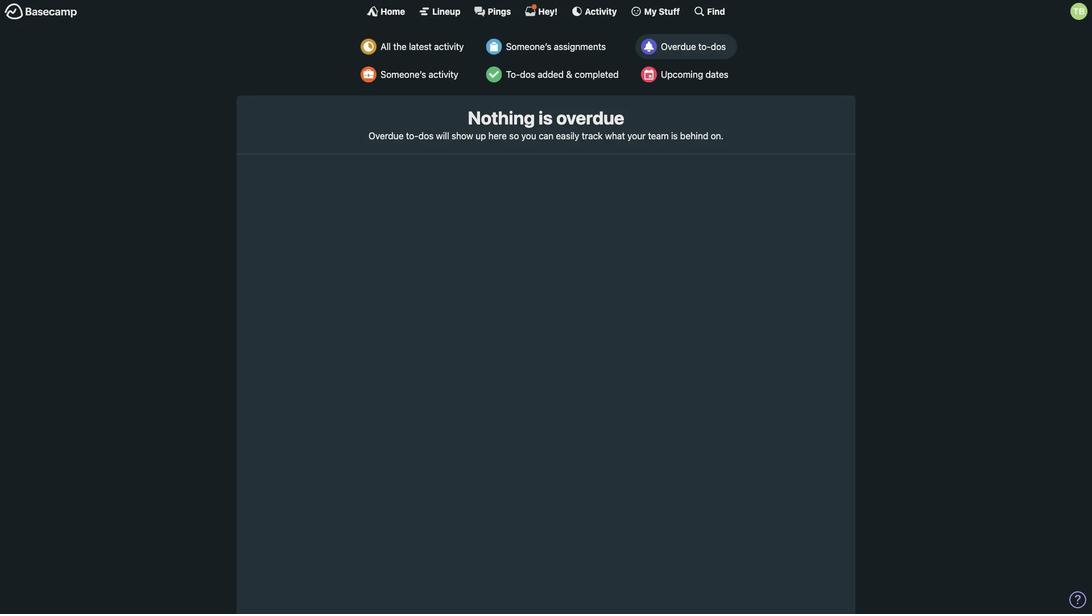 Task type: vqa. For each thing, say whether or not it's contained in the screenshot.
topmost drafts
no



Task type: locate. For each thing, give the bounding box(es) containing it.
0 horizontal spatial to-
[[406, 130, 419, 141]]

overdue up upcoming
[[661, 41, 696, 52]]

to- up upcoming dates
[[699, 41, 711, 52]]

1 horizontal spatial dos
[[520, 69, 536, 80]]

1 vertical spatial dos
[[520, 69, 536, 80]]

dos left will
[[419, 130, 434, 141]]

assignments
[[554, 41, 606, 52]]

easily
[[556, 130, 580, 141]]

1 vertical spatial is
[[672, 130, 678, 141]]

upcoming
[[661, 69, 704, 80]]

1 horizontal spatial to-
[[699, 41, 711, 52]]

0 vertical spatial dos
[[711, 41, 726, 52]]

someone's for someone's activity
[[381, 69, 426, 80]]

0 horizontal spatial is
[[539, 107, 553, 129]]

2 horizontal spatial dos
[[711, 41, 726, 52]]

the
[[393, 41, 407, 52]]

nothing
[[468, 107, 535, 129]]

all the latest activity
[[381, 41, 464, 52]]

overdue left will
[[369, 130, 404, 141]]

dos
[[711, 41, 726, 52], [520, 69, 536, 80], [419, 130, 434, 141]]

2 vertical spatial dos
[[419, 130, 434, 141]]

what
[[605, 130, 625, 141]]

to- left will
[[406, 130, 419, 141]]

0 vertical spatial to-
[[699, 41, 711, 52]]

0 vertical spatial overdue
[[661, 41, 696, 52]]

to-dos added & completed
[[506, 69, 619, 80]]

can
[[539, 130, 554, 141]]

someone's down the
[[381, 69, 426, 80]]

dos left added
[[520, 69, 536, 80]]

track
[[582, 130, 603, 141]]

activity right the latest
[[434, 41, 464, 52]]

all the latest activity link
[[355, 34, 473, 59]]

0 horizontal spatial dos
[[419, 130, 434, 141]]

activity down the all the latest activity
[[429, 69, 459, 80]]

is up can
[[539, 107, 553, 129]]

switch accounts image
[[5, 3, 77, 20]]

stuff
[[659, 6, 680, 16]]

0 horizontal spatial someone's
[[381, 69, 426, 80]]

show
[[452, 130, 473, 141]]

overdue to-dos link
[[636, 34, 737, 59]]

home link
[[367, 6, 405, 17]]

0 vertical spatial someone's
[[506, 41, 552, 52]]

to-
[[699, 41, 711, 52], [406, 130, 419, 141]]

1 horizontal spatial is
[[672, 130, 678, 141]]

is
[[539, 107, 553, 129], [672, 130, 678, 141]]

is right team
[[672, 130, 678, 141]]

activity
[[434, 41, 464, 52], [429, 69, 459, 80]]

schedule image
[[641, 67, 657, 83]]

1 vertical spatial to-
[[406, 130, 419, 141]]

hey!
[[539, 6, 558, 16]]

dos up dates
[[711, 41, 726, 52]]

nothing is overdue overdue to-dos will show up here so you can easily track what your team is behind on.
[[369, 107, 724, 141]]

1 horizontal spatial someone's
[[506, 41, 552, 52]]

someone's up to-
[[506, 41, 552, 52]]

someone's
[[506, 41, 552, 52], [381, 69, 426, 80]]

behind
[[681, 130, 709, 141]]

team
[[648, 130, 669, 141]]

someone's assignments
[[506, 41, 606, 52]]

dates
[[706, 69, 729, 80]]

overdue
[[557, 107, 625, 129]]

1 horizontal spatial overdue
[[661, 41, 696, 52]]

1 vertical spatial activity
[[429, 69, 459, 80]]

overdue
[[661, 41, 696, 52], [369, 130, 404, 141]]

someone's activity link
[[355, 62, 473, 87]]

0 horizontal spatial overdue
[[369, 130, 404, 141]]

someone's activity
[[381, 69, 459, 80]]

dos inside nothing is overdue overdue to-dos will show up here so you can easily track what your team is behind on.
[[419, 130, 434, 141]]

1 vertical spatial someone's
[[381, 69, 426, 80]]

pings
[[488, 6, 511, 16]]

1 vertical spatial overdue
[[369, 130, 404, 141]]

completed
[[575, 69, 619, 80]]

activity report image
[[361, 39, 377, 55]]

tim burton image
[[1071, 3, 1088, 20]]



Task type: describe. For each thing, give the bounding box(es) containing it.
person report image
[[361, 67, 377, 83]]

someone's assignments link
[[481, 34, 628, 59]]

activity link
[[572, 6, 617, 17]]

to- inside nothing is overdue overdue to-dos will show up here so you can easily track what your team is behind on.
[[406, 130, 419, 141]]

up
[[476, 130, 486, 141]]

latest
[[409, 41, 432, 52]]

here
[[489, 130, 507, 141]]

upcoming dates
[[661, 69, 729, 80]]

to-
[[506, 69, 520, 80]]

main element
[[0, 0, 1093, 22]]

pings button
[[474, 6, 511, 17]]

on.
[[711, 130, 724, 141]]

lineup link
[[419, 6, 461, 17]]

all
[[381, 41, 391, 52]]

home
[[381, 6, 405, 16]]

activity
[[585, 6, 617, 16]]

to- inside overdue to-dos link
[[699, 41, 711, 52]]

so
[[510, 130, 519, 141]]

your
[[628, 130, 646, 141]]

you
[[522, 130, 537, 141]]

my stuff button
[[631, 6, 680, 17]]

todo image
[[486, 67, 502, 83]]

reports image
[[641, 39, 657, 55]]

0 vertical spatial activity
[[434, 41, 464, 52]]

upcoming dates link
[[636, 62, 737, 87]]

added
[[538, 69, 564, 80]]

hey! button
[[525, 4, 558, 17]]

find
[[708, 6, 726, 16]]

0 vertical spatial is
[[539, 107, 553, 129]]

find button
[[694, 6, 726, 17]]

&
[[566, 69, 573, 80]]

my stuff
[[645, 6, 680, 16]]

dos inside overdue to-dos link
[[711, 41, 726, 52]]

dos inside to-dos added & completed link
[[520, 69, 536, 80]]

will
[[436, 130, 449, 141]]

someone's for someone's assignments
[[506, 41, 552, 52]]

overdue inside nothing is overdue overdue to-dos will show up here so you can easily track what your team is behind on.
[[369, 130, 404, 141]]

overdue inside overdue to-dos link
[[661, 41, 696, 52]]

lineup
[[433, 6, 461, 16]]

assignment image
[[486, 39, 502, 55]]

overdue to-dos
[[661, 41, 726, 52]]

my
[[645, 6, 657, 16]]

to-dos added & completed link
[[481, 62, 628, 87]]



